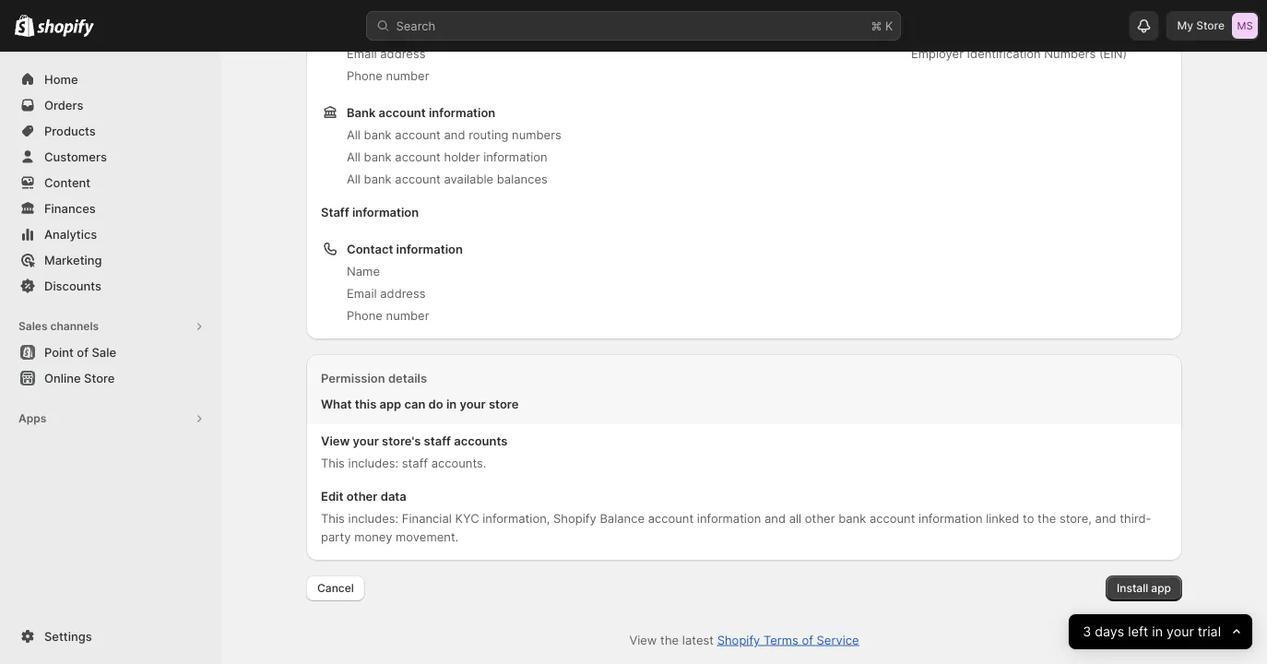 Task type: describe. For each thing, give the bounding box(es) containing it.
address inside location physical address
[[679, 24, 725, 38]]

1 phone from the top
[[347, 68, 383, 83]]

permission details
[[321, 371, 427, 385]]

includes: inside view your store's staff accounts this includes: staff accounts.
[[348, 456, 399, 470]]

holder
[[444, 149, 480, 164]]

sales
[[18, 320, 48, 333]]

orders
[[44, 98, 83, 112]]

information,
[[483, 511, 550, 526]]

party
[[321, 530, 351, 544]]

financial
[[402, 511, 452, 526]]

accounts
[[454, 434, 508, 448]]

marketing link
[[11, 247, 210, 273]]

sale
[[92, 345, 116, 359]]

3 days left in your trial button
[[1069, 615, 1253, 650]]

1 contact information name email address phone number from the top
[[347, 2, 463, 83]]

money
[[354, 530, 393, 544]]

finances link
[[11, 196, 210, 221]]

1 vertical spatial address
[[380, 46, 426, 60]]

your inside dropdown button
[[1167, 624, 1195, 640]]

1 vertical spatial the
[[661, 633, 679, 647]]

in inside dropdown button
[[1153, 624, 1163, 640]]

shopify inside edit other data this includes: financial kyc information, shopify balance account information and all other bank account information linked to the store, and third- party money movement.
[[554, 511, 597, 526]]

1 horizontal spatial other
[[805, 511, 836, 526]]

bank
[[347, 105, 376, 120]]

1 name from the top
[[347, 24, 380, 38]]

⌘
[[872, 18, 883, 33]]

do
[[429, 397, 444, 411]]

shopify terms of service link
[[718, 633, 860, 647]]

store for online store
[[84, 371, 115, 385]]

of inside point of sale link
[[77, 345, 89, 359]]

bank account information all bank account and routing numbers all bank account holder information all bank account available balances
[[347, 105, 562, 186]]

point of sale
[[44, 345, 116, 359]]

employer
[[912, 46, 964, 60]]

routing
[[469, 127, 509, 142]]

location physical address
[[629, 2, 725, 38]]

cancel button
[[306, 576, 365, 602]]

my store image
[[1233, 13, 1259, 39]]

point of sale button
[[0, 340, 221, 365]]

identifiers
[[935, 2, 994, 16]]

2 email from the top
[[347, 286, 377, 300]]

can
[[405, 397, 426, 411]]

bank inside edit other data this includes: financial kyc information, shopify balance account information and all other bank account information linked to the store, and third- party money movement.
[[839, 511, 867, 526]]

0 vertical spatial your
[[460, 397, 486, 411]]

location
[[629, 2, 680, 16]]

service
[[817, 633, 860, 647]]

cancel
[[317, 582, 354, 595]]

1 horizontal spatial and
[[765, 511, 786, 526]]

and inside the bank account information all bank account and routing numbers all bank account holder information all bank account available balances
[[444, 127, 466, 142]]

store
[[489, 397, 519, 411]]

numbers
[[512, 127, 562, 142]]

products
[[44, 124, 96, 138]]

app inside button
[[1152, 582, 1172, 595]]

third-
[[1120, 511, 1152, 526]]

trial
[[1198, 624, 1222, 640]]

3
[[1083, 624, 1092, 640]]

movement.
[[396, 530, 459, 544]]

staff
[[321, 205, 349, 219]]

information up search
[[396, 2, 463, 16]]

install
[[1118, 582, 1149, 595]]

terms
[[764, 633, 799, 647]]

your inside view your store's staff accounts this includes: staff accounts.
[[353, 434, 379, 448]]

online store button
[[0, 365, 221, 391]]

information left linked
[[919, 511, 983, 526]]

3 days left in your trial
[[1083, 624, 1222, 640]]

online
[[44, 371, 81, 385]]

this inside view your store's staff accounts this includes: staff accounts.
[[321, 456, 345, 470]]

1 vertical spatial staff
[[402, 456, 428, 470]]

point of sale link
[[11, 340, 210, 365]]

finances
[[44, 201, 96, 215]]

channels
[[50, 320, 99, 333]]

discounts link
[[11, 273, 210, 299]]

social
[[912, 24, 946, 38]]

products link
[[11, 118, 210, 144]]

apps
[[18, 412, 46, 425]]

left
[[1129, 624, 1149, 640]]

k
[[886, 18, 894, 33]]

identification
[[968, 46, 1042, 60]]

tax identifiers social security numbers (ssn) employer identification numbers (ein)
[[912, 2, 1128, 60]]



Task type: vqa. For each thing, say whether or not it's contained in the screenshot.
Text Field
no



Task type: locate. For each thing, give the bounding box(es) containing it.
store,
[[1060, 511, 1093, 526]]

your left the store
[[460, 397, 486, 411]]

and
[[444, 127, 466, 142], [765, 511, 786, 526], [1096, 511, 1117, 526]]

content
[[44, 175, 91, 190]]

includes: down store's
[[348, 456, 399, 470]]

2 number from the top
[[386, 308, 430, 323]]

1 vertical spatial other
[[805, 511, 836, 526]]

the left latest
[[661, 633, 679, 647]]

app left can
[[380, 397, 402, 411]]

0 vertical spatial store
[[1197, 19, 1225, 32]]

1 horizontal spatial the
[[1038, 511, 1057, 526]]

1 vertical spatial phone
[[347, 308, 383, 323]]

includes: up 'money'
[[348, 511, 399, 526]]

1 horizontal spatial view
[[630, 633, 657, 647]]

available
[[444, 172, 494, 186]]

contact
[[347, 2, 393, 16], [347, 242, 393, 256]]

0 horizontal spatial other
[[347, 489, 378, 503]]

store down 'sale'
[[84, 371, 115, 385]]

0 horizontal spatial app
[[380, 397, 402, 411]]

search
[[396, 18, 436, 33]]

security
[[949, 24, 996, 38]]

number down search
[[386, 68, 430, 83]]

numbers
[[999, 24, 1051, 38], [1045, 46, 1096, 60]]

0 horizontal spatial store
[[84, 371, 115, 385]]

0 horizontal spatial of
[[77, 345, 89, 359]]

phone up the 'bank'
[[347, 68, 383, 83]]

all
[[790, 511, 802, 526]]

my store
[[1178, 19, 1225, 32]]

and left all
[[765, 511, 786, 526]]

⌘ k
[[872, 18, 894, 33]]

staff down store's
[[402, 456, 428, 470]]

0 vertical spatial staff
[[424, 434, 451, 448]]

store's
[[382, 434, 421, 448]]

view your store's staff accounts this includes: staff accounts.
[[321, 434, 508, 470]]

2 name from the top
[[347, 264, 380, 278]]

0 horizontal spatial and
[[444, 127, 466, 142]]

0 vertical spatial other
[[347, 489, 378, 503]]

0 vertical spatial view
[[321, 434, 350, 448]]

name
[[347, 24, 380, 38], [347, 264, 380, 278]]

of left 'sale'
[[77, 345, 89, 359]]

kyc
[[455, 511, 480, 526]]

3 all from the top
[[347, 172, 361, 186]]

1 vertical spatial numbers
[[1045, 46, 1096, 60]]

all
[[347, 127, 361, 142], [347, 149, 361, 164], [347, 172, 361, 186]]

in right do
[[447, 397, 457, 411]]

1 vertical spatial number
[[386, 308, 430, 323]]

permission
[[321, 371, 385, 385]]

data
[[381, 489, 407, 503]]

email
[[347, 46, 377, 60], [347, 286, 377, 300]]

1 horizontal spatial shopify image
[[37, 19, 94, 37]]

and left third-
[[1096, 511, 1117, 526]]

information right staff
[[352, 205, 419, 219]]

analytics link
[[11, 221, 210, 247]]

settings link
[[11, 624, 210, 650]]

the
[[1038, 511, 1057, 526], [661, 633, 679, 647]]

0 vertical spatial phone
[[347, 68, 383, 83]]

2 all from the top
[[347, 149, 361, 164]]

install app
[[1118, 582, 1172, 595]]

home
[[44, 72, 78, 86]]

view for view your store's staff accounts this includes: staff accounts.
[[321, 434, 350, 448]]

1 vertical spatial this
[[321, 511, 345, 526]]

0 vertical spatial number
[[386, 68, 430, 83]]

1 vertical spatial your
[[353, 434, 379, 448]]

orders link
[[11, 92, 210, 118]]

2 contact information name email address phone number from the top
[[347, 242, 463, 323]]

view down what
[[321, 434, 350, 448]]

0 vertical spatial includes:
[[348, 456, 399, 470]]

includes:
[[348, 456, 399, 470], [348, 511, 399, 526]]

content link
[[11, 170, 210, 196]]

2 vertical spatial all
[[347, 172, 361, 186]]

apps button
[[11, 406, 210, 432]]

analytics
[[44, 227, 97, 241]]

2 phone from the top
[[347, 308, 383, 323]]

contact information name email address phone number up the 'bank'
[[347, 2, 463, 83]]

numbers up identification
[[999, 24, 1051, 38]]

0 horizontal spatial shopify
[[554, 511, 597, 526]]

this
[[321, 456, 345, 470], [321, 511, 345, 526]]

tax
[[912, 2, 932, 16]]

latest
[[683, 633, 714, 647]]

1 vertical spatial name
[[347, 264, 380, 278]]

1 vertical spatial includes:
[[348, 511, 399, 526]]

bank
[[364, 127, 392, 142], [364, 149, 392, 164], [364, 172, 392, 186], [839, 511, 867, 526]]

in right left
[[1153, 624, 1163, 640]]

shopify right latest
[[718, 633, 761, 647]]

discounts
[[44, 279, 101, 293]]

1 vertical spatial view
[[630, 633, 657, 647]]

information up the balances
[[484, 149, 548, 164]]

number up the details
[[386, 308, 430, 323]]

other right all
[[805, 511, 836, 526]]

1 vertical spatial email
[[347, 286, 377, 300]]

1 vertical spatial contact
[[347, 242, 393, 256]]

0 vertical spatial contact information name email address phone number
[[347, 2, 463, 83]]

store right "my"
[[1197, 19, 1225, 32]]

contact information name email address phone number
[[347, 2, 463, 83], [347, 242, 463, 323]]

1 this from the top
[[321, 456, 345, 470]]

physical
[[629, 24, 676, 38]]

view left latest
[[630, 633, 657, 647]]

1 contact from the top
[[347, 2, 393, 16]]

2 contact from the top
[[347, 242, 393, 256]]

view inside view your store's staff accounts this includes: staff accounts.
[[321, 434, 350, 448]]

1 vertical spatial in
[[1153, 624, 1163, 640]]

to
[[1023, 511, 1035, 526]]

1 vertical spatial all
[[347, 149, 361, 164]]

0 horizontal spatial shopify image
[[15, 14, 34, 37]]

2 horizontal spatial and
[[1096, 511, 1117, 526]]

0 horizontal spatial view
[[321, 434, 350, 448]]

0 vertical spatial contact
[[347, 2, 393, 16]]

edit
[[321, 489, 344, 503]]

customers
[[44, 149, 107, 164]]

your left store's
[[353, 434, 379, 448]]

this up the edit
[[321, 456, 345, 470]]

0 vertical spatial app
[[380, 397, 402, 411]]

store inside button
[[84, 371, 115, 385]]

what this app can do in your store
[[321, 397, 519, 411]]

linked
[[987, 511, 1020, 526]]

address down search
[[380, 46, 426, 60]]

view the latest shopify terms of service
[[630, 633, 860, 647]]

1 email from the top
[[347, 46, 377, 60]]

app right install
[[1152, 582, 1172, 595]]

address right physical
[[679, 24, 725, 38]]

other right the edit
[[347, 489, 378, 503]]

contact information name email address phone number down staff information
[[347, 242, 463, 323]]

2 includes: from the top
[[348, 511, 399, 526]]

shopify image
[[15, 14, 34, 37], [37, 19, 94, 37]]

0 vertical spatial numbers
[[999, 24, 1051, 38]]

balance
[[600, 511, 645, 526]]

1 horizontal spatial store
[[1197, 19, 1225, 32]]

information up routing
[[429, 105, 496, 120]]

0 horizontal spatial in
[[447, 397, 457, 411]]

view for view the latest shopify terms of service
[[630, 633, 657, 647]]

1 all from the top
[[347, 127, 361, 142]]

2 this from the top
[[321, 511, 345, 526]]

phone up the permission details
[[347, 308, 383, 323]]

address up the details
[[380, 286, 426, 300]]

name left search
[[347, 24, 380, 38]]

home link
[[11, 66, 210, 92]]

view
[[321, 434, 350, 448], [630, 633, 657, 647]]

email down staff information
[[347, 286, 377, 300]]

point
[[44, 345, 74, 359]]

sales channels button
[[11, 314, 210, 340]]

and up holder
[[444, 127, 466, 142]]

0 vertical spatial the
[[1038, 511, 1057, 526]]

store for my store
[[1197, 19, 1225, 32]]

my
[[1178, 19, 1194, 32]]

0 vertical spatial all
[[347, 127, 361, 142]]

0 vertical spatial in
[[447, 397, 457, 411]]

1 number from the top
[[386, 68, 430, 83]]

the inside edit other data this includes: financial kyc information, shopify balance account information and all other bank account information linked to the store, and third- party money movement.
[[1038, 511, 1057, 526]]

1 vertical spatial contact information name email address phone number
[[347, 242, 463, 323]]

staff
[[424, 434, 451, 448], [402, 456, 428, 470]]

0 vertical spatial address
[[679, 24, 725, 38]]

1 vertical spatial of
[[802, 633, 814, 647]]

1 vertical spatial store
[[84, 371, 115, 385]]

install app button
[[1107, 576, 1183, 602]]

store
[[1197, 19, 1225, 32], [84, 371, 115, 385]]

of
[[77, 345, 89, 359], [802, 633, 814, 647]]

number
[[386, 68, 430, 83], [386, 308, 430, 323]]

online store link
[[11, 365, 210, 391]]

0 vertical spatial of
[[77, 345, 89, 359]]

staff up accounts.
[[424, 434, 451, 448]]

what
[[321, 397, 352, 411]]

2 vertical spatial address
[[380, 286, 426, 300]]

information left all
[[697, 511, 762, 526]]

phone
[[347, 68, 383, 83], [347, 308, 383, 323]]

staff information
[[321, 205, 419, 219]]

0 vertical spatial name
[[347, 24, 380, 38]]

information down staff information
[[396, 242, 463, 256]]

includes: inside edit other data this includes: financial kyc information, shopify balance account information and all other bank account information linked to the store, and third- party money movement.
[[348, 511, 399, 526]]

2 horizontal spatial your
[[1167, 624, 1195, 640]]

0 horizontal spatial your
[[353, 434, 379, 448]]

1 vertical spatial app
[[1152, 582, 1172, 595]]

0 vertical spatial email
[[347, 46, 377, 60]]

information
[[396, 2, 463, 16], [429, 105, 496, 120], [484, 149, 548, 164], [352, 205, 419, 219], [396, 242, 463, 256], [697, 511, 762, 526], [919, 511, 983, 526]]

this up party
[[321, 511, 345, 526]]

accounts.
[[432, 456, 487, 470]]

balances
[[497, 172, 548, 186]]

(ssn)
[[1054, 24, 1087, 38]]

0 vertical spatial shopify
[[554, 511, 597, 526]]

name down staff information
[[347, 264, 380, 278]]

address
[[679, 24, 725, 38], [380, 46, 426, 60], [380, 286, 426, 300]]

details
[[388, 371, 427, 385]]

1 horizontal spatial in
[[1153, 624, 1163, 640]]

online store
[[44, 371, 115, 385]]

this
[[355, 397, 377, 411]]

customers link
[[11, 144, 210, 170]]

numbers down (ssn)
[[1045, 46, 1096, 60]]

1 horizontal spatial shopify
[[718, 633, 761, 647]]

0 vertical spatial this
[[321, 456, 345, 470]]

1 horizontal spatial of
[[802, 633, 814, 647]]

your left trial
[[1167, 624, 1195, 640]]

1 includes: from the top
[[348, 456, 399, 470]]

the right to
[[1038, 511, 1057, 526]]

2 vertical spatial your
[[1167, 624, 1195, 640]]

email up the 'bank'
[[347, 46, 377, 60]]

edit other data this includes: financial kyc information, shopify balance account information and all other bank account information linked to the store, and third- party money movement.
[[321, 489, 1152, 544]]

app
[[380, 397, 402, 411], [1152, 582, 1172, 595]]

of right terms
[[802, 633, 814, 647]]

this inside edit other data this includes: financial kyc information, shopify balance account information and all other bank account information linked to the store, and third- party money movement.
[[321, 511, 345, 526]]

marketing
[[44, 253, 102, 267]]

1 horizontal spatial your
[[460, 397, 486, 411]]

0 horizontal spatial the
[[661, 633, 679, 647]]

1 horizontal spatial app
[[1152, 582, 1172, 595]]

days
[[1095, 624, 1125, 640]]

1 vertical spatial shopify
[[718, 633, 761, 647]]

sales channels
[[18, 320, 99, 333]]

settings
[[44, 629, 92, 644]]

shopify
[[554, 511, 597, 526], [718, 633, 761, 647]]

shopify left balance
[[554, 511, 597, 526]]

(ein)
[[1100, 46, 1128, 60]]



